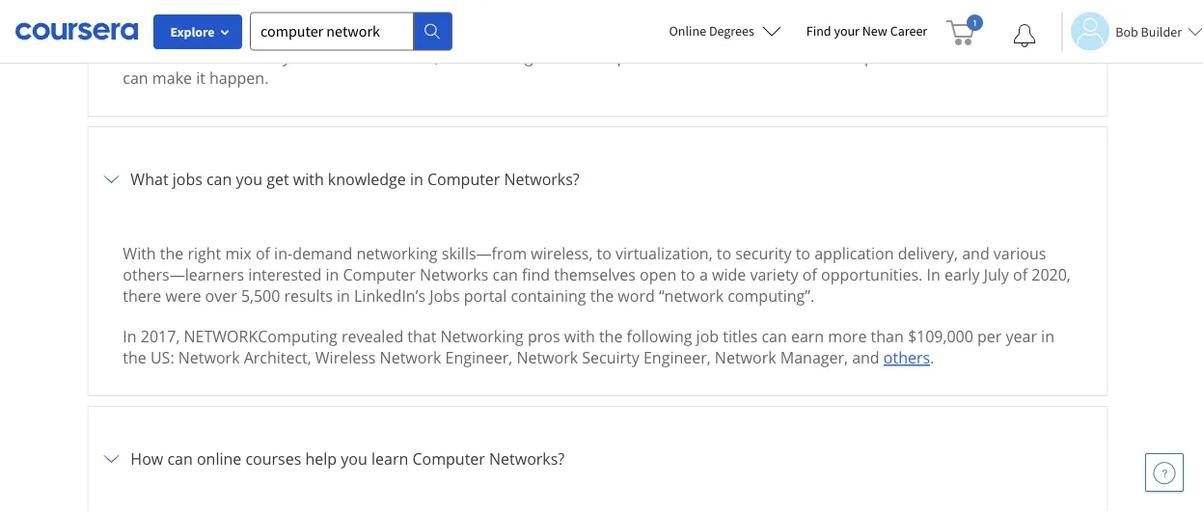 Task type: vqa. For each thing, say whether or not it's contained in the screenshot.
LinkedIn's at bottom left
yes



Task type: locate. For each thing, give the bounding box(es) containing it.
of
[[420, 4, 434, 24], [779, 25, 794, 46], [256, 243, 270, 264], [803, 264, 817, 285], [1013, 264, 1028, 285]]

and up early
[[962, 243, 990, 264]]

3 network from the left
[[517, 347, 578, 368]]

1 vertical spatial are
[[837, 46, 861, 67]]

you inside what jobs can you get with knowledge in computer networks? 'dropdown button'
[[236, 169, 263, 189]]

important
[[818, 4, 891, 24]]

out
[[965, 46, 989, 67]]

0 vertical spatial you
[[236, 169, 263, 189]]

in left the 2017, at the left bottom
[[123, 326, 137, 347]]

1 horizontal spatial learn
[[913, 4, 950, 24]]

pros
[[528, 326, 560, 347]]

security
[[736, 243, 792, 264]]

learn
[[913, 4, 950, 24], [372, 449, 409, 469]]

0 vertical spatial with
[[123, 46, 154, 67]]

1 vertical spatial learn
[[372, 449, 409, 469]]

a
[[700, 264, 708, 285]]

0 horizontal spatial various
[[683, 25, 735, 46]]

others .
[[884, 347, 935, 368]]

in order to ensure far-reaching networks of devices can stay connected, computer networks are important to learn about— especially as organizations increasingly allow remote working. understanding various ways of keeping employees in communication with one another is key to business success, and learning about computer networks ensures there are professionals out there who can make it happen.
[[123, 4, 1071, 88]]

1 horizontal spatial and
[[852, 347, 880, 368]]

opportunities.
[[821, 264, 923, 285]]

and down the more
[[852, 347, 880, 368]]

online degrees
[[669, 22, 755, 40]]

reaching
[[283, 4, 345, 24]]

engineer,
[[445, 347, 513, 368], [644, 347, 711, 368]]

can up portal
[[493, 264, 518, 285]]

as
[[197, 25, 212, 46]]

networks? inside what jobs can you get with knowledge in computer networks? 'dropdown button'
[[504, 169, 580, 189]]

in for especially
[[123, 4, 137, 24]]

in inside in order to ensure far-reaching networks of devices can stay connected, computer networks are important to learn about— especially as organizations increasingly allow remote working. understanding various ways of keeping employees in communication with one another is key to business success, and learning about computer networks ensures there are professionals out there who can make it happen.
[[123, 4, 137, 24]]

0 vertical spatial are
[[791, 4, 814, 24]]

learning
[[475, 46, 533, 67]]

and inside with the right mix of in-demand networking skills—from wireless, to virtualization, to security to application delivery, and various others—learners interested in computer networks can find themselves open to a wide variety of opportunities. in early july of 2020, there were over 5,500 results in linkedin's jobs portal containing the word "network computing".
[[962, 243, 990, 264]]

computer inside 'dropdown button'
[[428, 169, 500, 189]]

2 vertical spatial networks
[[420, 264, 489, 285]]

computer inside dropdown button
[[413, 449, 485, 469]]

it
[[196, 67, 205, 88]]

networks down online
[[661, 46, 729, 67]]

computer
[[641, 4, 714, 24], [584, 46, 657, 67], [428, 169, 500, 189], [343, 264, 416, 285], [413, 449, 485, 469]]

network down that
[[380, 347, 441, 368]]

1 vertical spatial chevron right image
[[100, 448, 123, 471]]

you left get
[[236, 169, 263, 189]]

network
[[178, 347, 240, 368], [380, 347, 441, 368], [517, 347, 578, 368], [715, 347, 777, 368]]

1 vertical spatial with
[[293, 169, 324, 189]]

in inside "in 2017, networkcomputing revealed that networking pros with the following job titles can earn more than $109,000 per year in the us: network architect, wireless network engineer, network secuirty engineer, network manager, and"
[[1042, 326, 1055, 347]]

in inside "in 2017, networkcomputing revealed that networking pros with the following job titles can earn more than $109,000 per year in the us: network architect, wireless network engineer, network secuirty engineer, network manager, and"
[[123, 326, 137, 347]]

0 horizontal spatial learn
[[372, 449, 409, 469]]

chevron right image inside what jobs can you get with knowledge in computer networks? 'dropdown button'
[[100, 168, 123, 191]]

with down especially
[[123, 46, 154, 67]]

What do you want to learn? text field
[[250, 12, 414, 51]]

0 horizontal spatial there
[[123, 285, 161, 306]]

can right "jobs"
[[207, 169, 232, 189]]

containing
[[511, 285, 586, 306]]

with inside "in 2017, networkcomputing revealed that networking pros with the following job titles can earn more than $109,000 per year in the us: network architect, wireless network engineer, network secuirty engineer, network manager, and"
[[564, 326, 595, 347]]

can left 'make'
[[123, 67, 148, 88]]

1 vertical spatial you
[[341, 449, 368, 469]]

2 vertical spatial in
[[123, 326, 137, 347]]

chevron right image for how
[[100, 448, 123, 471]]

online
[[669, 22, 707, 40]]

you right help
[[341, 449, 368, 469]]

find your new career
[[807, 22, 928, 40]]

various
[[683, 25, 735, 46], [994, 243, 1047, 264]]

per
[[978, 326, 1002, 347]]

1 horizontal spatial you
[[341, 449, 368, 469]]

None search field
[[250, 12, 453, 51]]

in left order
[[123, 4, 137, 24]]

networks
[[718, 4, 787, 24], [661, 46, 729, 67], [420, 264, 489, 285]]

2017,
[[141, 326, 180, 347]]

your
[[834, 22, 860, 40]]

and down remote
[[443, 46, 471, 67]]

in right knowledge
[[410, 169, 424, 189]]

early
[[945, 264, 980, 285]]

2 horizontal spatial with
[[564, 326, 595, 347]]

2020,
[[1032, 264, 1071, 285]]

5,500
[[241, 285, 280, 306]]

especially
[[123, 25, 193, 46]]

with
[[123, 46, 154, 67], [293, 169, 324, 189], [564, 326, 595, 347]]

in-
[[274, 243, 293, 264]]

1 vertical spatial and
[[962, 243, 990, 264]]

wide
[[712, 264, 746, 285]]

can right the how
[[167, 449, 193, 469]]

"network
[[659, 285, 724, 306]]

titles
[[723, 326, 758, 347]]

mix
[[225, 243, 252, 264]]

various left ways
[[683, 25, 735, 46]]

and inside "in 2017, networkcomputing revealed that networking pros with the following job titles can earn more than $109,000 per year in the us: network architect, wireless network engineer, network secuirty engineer, network manager, and"
[[852, 347, 880, 368]]

0 vertical spatial various
[[683, 25, 735, 46]]

0 vertical spatial chevron right image
[[100, 168, 123, 191]]

0 horizontal spatial engineer,
[[445, 347, 513, 368]]

there down keeping
[[795, 46, 833, 67]]

in inside with the right mix of in-demand networking skills—from wireless, to virtualization, to security to application delivery, and various others—learners interested in computer networks can find themselves open to a wide variety of opportunities. in early july of 2020, there were over 5,500 results in linkedin's jobs portal containing the word "network computing".
[[927, 264, 941, 285]]

1 horizontal spatial with
[[293, 169, 324, 189]]

chevron right image
[[100, 168, 123, 191], [100, 448, 123, 471]]

networks? inside how can online courses help you learn computer networks? dropdown button
[[489, 449, 565, 469]]

there down communication
[[993, 46, 1032, 67]]

networks up jobs
[[420, 264, 489, 285]]

with right pros
[[564, 326, 595, 347]]

to up employees
[[895, 4, 909, 24]]

show notifications image
[[1014, 24, 1037, 47]]

0 vertical spatial and
[[443, 46, 471, 67]]

1 horizontal spatial various
[[994, 243, 1047, 264]]

chevron right image left the how
[[100, 448, 123, 471]]

0 horizontal spatial are
[[791, 4, 814, 24]]

far-
[[258, 4, 283, 24]]

0 vertical spatial learn
[[913, 4, 950, 24]]

understanding
[[571, 25, 679, 46]]

ensure
[[204, 4, 254, 24]]

1 vertical spatial in
[[927, 264, 941, 285]]

in right career
[[941, 25, 954, 46]]

engineer, down "following"
[[644, 347, 711, 368]]

2 horizontal spatial and
[[962, 243, 990, 264]]

are up keeping
[[791, 4, 814, 24]]

professionals
[[865, 46, 961, 67]]

to up as
[[185, 4, 200, 24]]

stay
[[525, 4, 554, 24]]

0 horizontal spatial you
[[236, 169, 263, 189]]

with inside in order to ensure far-reaching networks of devices can stay connected, computer networks are important to learn about— especially as organizations increasingly allow remote working. understanding various ways of keeping employees in communication with one another is key to business success, and learning about computer networks ensures there are professionals out there who can make it happen.
[[123, 46, 154, 67]]

coursera image
[[15, 16, 138, 47]]

the up secuirty
[[599, 326, 623, 347]]

key
[[266, 46, 290, 67]]

0 horizontal spatial with
[[123, 46, 154, 67]]

others link
[[884, 347, 931, 368]]

2 vertical spatial with
[[564, 326, 595, 347]]

manager,
[[781, 347, 848, 368]]

2 vertical spatial and
[[852, 347, 880, 368]]

right
[[188, 243, 221, 264]]

in down delivery,
[[927, 264, 941, 285]]

2 chevron right image from the top
[[100, 448, 123, 471]]

explore button
[[153, 14, 242, 49]]

with right get
[[293, 169, 324, 189]]

engineer, down the networking at the bottom of page
[[445, 347, 513, 368]]

1 vertical spatial various
[[994, 243, 1047, 264]]

learn up employees
[[913, 4, 950, 24]]

how
[[131, 449, 163, 469]]

in
[[941, 25, 954, 46], [410, 169, 424, 189], [326, 264, 339, 285], [337, 285, 350, 306], [1042, 326, 1055, 347]]

the up others—learners
[[160, 243, 184, 264]]

to up themselves
[[597, 243, 612, 264]]

$109,000
[[908, 326, 974, 347]]

chevron right image left what
[[100, 168, 123, 191]]

1 vertical spatial networks?
[[489, 449, 565, 469]]

network right us:
[[178, 347, 240, 368]]

that
[[408, 326, 437, 347]]

networks up ways
[[718, 4, 787, 24]]

communication
[[958, 25, 1071, 46]]

in right year on the right bottom of page
[[1042, 326, 1055, 347]]

networkcomputing
[[184, 326, 338, 347]]

allow
[[407, 25, 445, 46]]

chevron right image inside how can online courses help you learn computer networks? dropdown button
[[100, 448, 123, 471]]

there left were
[[123, 285, 161, 306]]

can left earn
[[762, 326, 787, 347]]

0 vertical spatial in
[[123, 4, 137, 24]]

of right variety
[[803, 264, 817, 285]]

the
[[160, 243, 184, 264], [590, 285, 614, 306], [599, 326, 623, 347], [123, 347, 147, 368]]

networking
[[441, 326, 524, 347]]

over
[[205, 285, 237, 306]]

new
[[863, 22, 888, 40]]

0 vertical spatial networks?
[[504, 169, 580, 189]]

variety
[[750, 264, 799, 285]]

word
[[618, 285, 655, 306]]

working.
[[506, 25, 567, 46]]

you
[[236, 169, 263, 189], [341, 449, 368, 469]]

keeping
[[798, 25, 855, 46]]

1 chevron right image from the top
[[100, 168, 123, 191]]

increasingly
[[318, 25, 403, 46]]

us:
[[151, 347, 174, 368]]

1 horizontal spatial engineer,
[[644, 347, 711, 368]]

in
[[123, 4, 137, 24], [927, 264, 941, 285], [123, 326, 137, 347]]

there
[[795, 46, 833, 67], [993, 46, 1032, 67], [123, 285, 161, 306]]

0 horizontal spatial and
[[443, 46, 471, 67]]

learn right help
[[372, 449, 409, 469]]

can inside "in 2017, networkcomputing revealed that networking pros with the following job titles can earn more than $109,000 per year in the us: network architect, wireless network engineer, network secuirty engineer, network manager, and"
[[762, 326, 787, 347]]

who
[[1036, 46, 1067, 67]]

online
[[197, 449, 242, 469]]

2 network from the left
[[380, 347, 441, 368]]

are down your
[[837, 46, 861, 67]]

various up july
[[994, 243, 1047, 264]]

you inside how can online courses help you learn computer networks? dropdown button
[[341, 449, 368, 469]]

network down pros
[[517, 347, 578, 368]]

and
[[443, 46, 471, 67], [962, 243, 990, 264], [852, 347, 880, 368]]

network down titles
[[715, 347, 777, 368]]

the down themselves
[[590, 285, 614, 306]]



Task type: describe. For each thing, give the bounding box(es) containing it.
organizations
[[216, 25, 314, 46]]

of right ways
[[779, 25, 794, 46]]

linkedin's
[[354, 285, 426, 306]]

in inside in order to ensure far-reaching networks of devices can stay connected, computer networks are important to learn about— especially as organizations increasingly allow remote working. understanding various ways of keeping employees in communication with one another is key to business success, and learning about computer networks ensures there are professionals out there who can make it happen.
[[941, 25, 954, 46]]

computing".
[[728, 285, 815, 306]]

ensures
[[733, 46, 791, 67]]

order
[[141, 4, 181, 24]]

business
[[313, 46, 376, 67]]

of up allow
[[420, 4, 434, 24]]

learn inside in order to ensure far-reaching networks of devices can stay connected, computer networks are important to learn about— especially as organizations increasingly allow remote working. understanding various ways of keeping employees in communication with one another is key to business success, and learning about computer networks ensures there are professionals out there who can make it happen.
[[913, 4, 950, 24]]

in right results
[[337, 285, 350, 306]]

knowledge
[[328, 169, 406, 189]]

earn
[[791, 326, 824, 347]]

how can online courses help you learn computer networks?
[[131, 449, 565, 469]]

portal
[[464, 285, 507, 306]]

success,
[[380, 46, 439, 67]]

there inside with the right mix of in-demand networking skills—from wireless, to virtualization, to security to application delivery, and various others—learners interested in computer networks can find themselves open to a wide variety of opportunities. in early july of 2020, there were over 5,500 results in linkedin's jobs portal containing the word "network computing".
[[123, 285, 161, 306]]

0 vertical spatial networks
[[718, 4, 787, 24]]

builder
[[1141, 23, 1182, 40]]

shopping cart: 1 item image
[[947, 14, 984, 45]]

help center image
[[1153, 461, 1177, 485]]

what
[[131, 169, 168, 189]]

can inside 'dropdown button'
[[207, 169, 232, 189]]

computer inside with the right mix of in-demand networking skills—from wireless, to virtualization, to security to application delivery, and various others—learners interested in computer networks can find themselves open to a wide variety of opportunities. in early july of 2020, there were over 5,500 results in linkedin's jobs portal containing the word "network computing".
[[343, 264, 416, 285]]

in down demand on the left
[[326, 264, 339, 285]]

1 horizontal spatial there
[[795, 46, 833, 67]]

another
[[189, 46, 247, 67]]

how can online courses help you learn computer networks? button
[[100, 419, 1096, 500]]

various inside with the right mix of in-demand networking skills—from wireless, to virtualization, to security to application delivery, and various others—learners interested in computer networks can find themselves open to a wide variety of opportunities. in early july of 2020, there were over 5,500 results in linkedin's jobs portal containing the word "network computing".
[[994, 243, 1047, 264]]

.
[[931, 347, 935, 368]]

jobs
[[430, 285, 460, 306]]

in for in
[[123, 326, 137, 347]]

1 horizontal spatial are
[[837, 46, 861, 67]]

about
[[537, 46, 580, 67]]

application
[[815, 243, 894, 264]]

can left the stay
[[495, 4, 521, 24]]

find
[[522, 264, 550, 285]]

can inside dropdown button
[[167, 449, 193, 469]]

networks
[[349, 4, 416, 24]]

to up wide
[[717, 243, 732, 264]]

skills—from
[[442, 243, 527, 264]]

bob
[[1116, 23, 1139, 40]]

remote
[[449, 25, 502, 46]]

is
[[251, 46, 262, 67]]

1 vertical spatial networks
[[661, 46, 729, 67]]

wireless,
[[531, 243, 593, 264]]

in 2017, networkcomputing revealed that networking pros with the following job titles can earn more than $109,000 per year in the us: network architect, wireless network engineer, network secuirty engineer, network manager, and
[[123, 326, 1055, 368]]

connected,
[[558, 4, 637, 24]]

others—learners
[[123, 264, 244, 285]]

to right key
[[294, 46, 309, 67]]

bob builder button
[[1062, 12, 1204, 51]]

2 horizontal spatial there
[[993, 46, 1032, 67]]

find your new career link
[[797, 19, 937, 43]]

about—
[[954, 4, 1012, 24]]

results
[[284, 285, 333, 306]]

bob builder
[[1116, 23, 1182, 40]]

learn inside dropdown button
[[372, 449, 409, 469]]

employees
[[859, 25, 937, 46]]

the left us:
[[123, 347, 147, 368]]

to up variety
[[796, 243, 811, 264]]

with
[[123, 243, 156, 264]]

1 network from the left
[[178, 347, 240, 368]]

than
[[871, 326, 904, 347]]

make
[[152, 67, 192, 88]]

with the right mix of in-demand networking skills—from wireless, to virtualization, to security to application delivery, and various others—learners interested in computer networks can find themselves open to a wide variety of opportunities. in early july of 2020, there were over 5,500 results in linkedin's jobs portal containing the word "network computing".
[[123, 243, 1071, 306]]

wireless
[[315, 347, 376, 368]]

open
[[640, 264, 677, 285]]

what jobs can you get with knowledge in computer networks?
[[131, 169, 580, 189]]

get
[[267, 169, 289, 189]]

networks inside with the right mix of in-demand networking skills—from wireless, to virtualization, to security to application delivery, and various others—learners interested in computer networks can find themselves open to a wide variety of opportunities. in early july of 2020, there were over 5,500 results in linkedin's jobs portal containing the word "network computing".
[[420, 264, 489, 285]]

themselves
[[554, 264, 636, 285]]

happen.
[[209, 67, 269, 88]]

career
[[891, 22, 928, 40]]

courses
[[246, 449, 301, 469]]

2 engineer, from the left
[[644, 347, 711, 368]]

chevron right image for what
[[100, 168, 123, 191]]

jobs
[[172, 169, 203, 189]]

and inside in order to ensure far-reaching networks of devices can stay connected, computer networks are important to learn about— especially as organizations increasingly allow remote working. understanding various ways of keeping employees in communication with one another is key to business success, and learning about computer networks ensures there are professionals out there who can make it happen.
[[443, 46, 471, 67]]

others
[[884, 347, 931, 368]]

in inside 'dropdown button'
[[410, 169, 424, 189]]

can inside with the right mix of in-demand networking skills—from wireless, to virtualization, to security to application delivery, and various others—learners interested in computer networks can find themselves open to a wide variety of opportunities. in early july of 2020, there were over 5,500 results in linkedin's jobs portal containing the word "network computing".
[[493, 264, 518, 285]]

one
[[158, 46, 185, 67]]

were
[[165, 285, 201, 306]]

more
[[828, 326, 867, 347]]

4 network from the left
[[715, 347, 777, 368]]

following
[[627, 326, 692, 347]]

degrees
[[709, 22, 755, 40]]

online degrees button
[[654, 10, 797, 52]]

of left in- at the left of the page
[[256, 243, 270, 264]]

revealed
[[342, 326, 404, 347]]

what jobs can you get with knowledge in computer networks? button
[[100, 139, 1096, 220]]

with inside 'dropdown button'
[[293, 169, 324, 189]]

of right july
[[1013, 264, 1028, 285]]

ways
[[739, 25, 775, 46]]

to left a
[[681, 264, 696, 285]]

various inside in order to ensure far-reaching networks of devices can stay connected, computer networks are important to learn about— especially as organizations increasingly allow remote working. understanding various ways of keeping employees in communication with one another is key to business success, and learning about computer networks ensures there are professionals out there who can make it happen.
[[683, 25, 735, 46]]

demand
[[293, 243, 353, 264]]

1 engineer, from the left
[[445, 347, 513, 368]]

secuirty
[[582, 347, 640, 368]]

job
[[697, 326, 719, 347]]

explore
[[170, 23, 215, 41]]

help
[[305, 449, 337, 469]]

july
[[984, 264, 1009, 285]]



